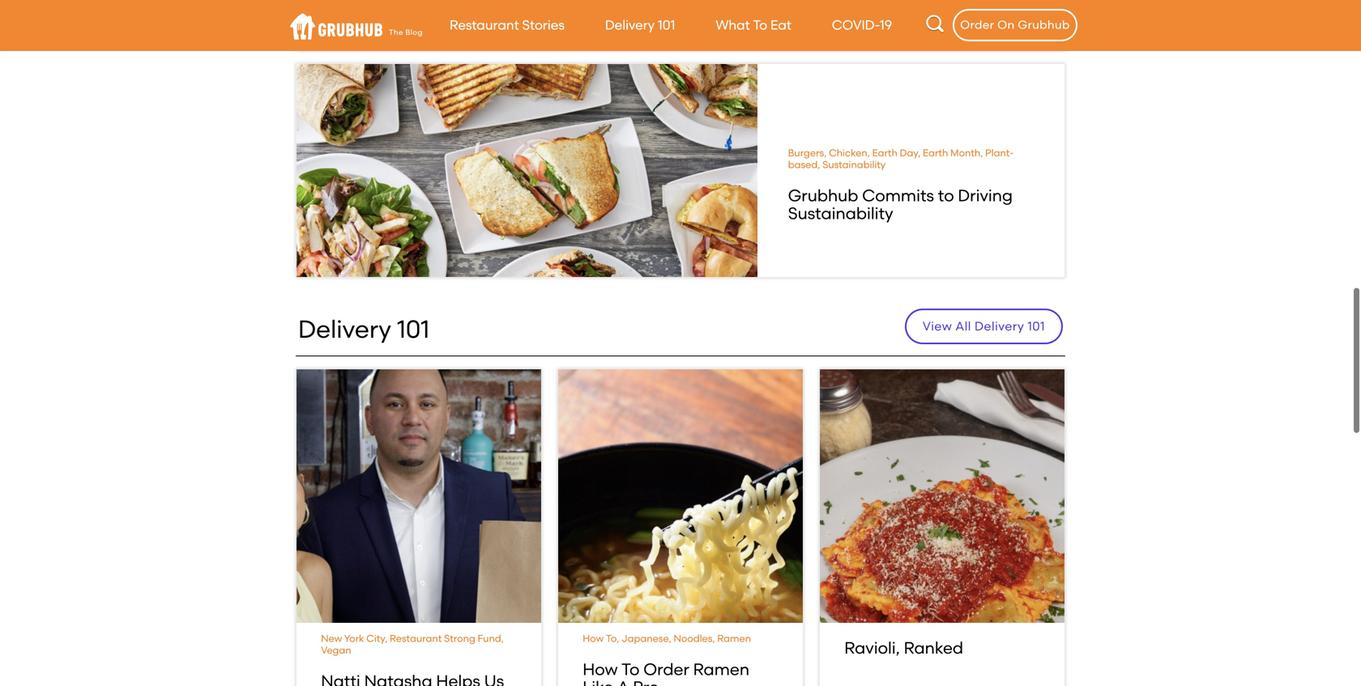 Task type: locate. For each thing, give the bounding box(es) containing it.
ramen right the "noodles,"
[[717, 633, 751, 645]]

to
[[753, 17, 768, 33], [622, 660, 640, 680]]

0 vertical spatial to
[[753, 17, 768, 33]]

day,
[[900, 147, 921, 159]]

to right the like
[[622, 660, 640, 680]]

0 horizontal spatial delivery 101
[[298, 314, 430, 344]]

sustainability down based,
[[788, 203, 893, 224]]

0 horizontal spatial grubhub
[[788, 186, 859, 206]]

2 horizontal spatial delivery
[[975, 319, 1025, 334]]

ravioli, ranked
[[845, 638, 964, 658]]

order on grubhub link
[[953, 9, 1078, 41]]

how to order ramen like a pro
[[583, 660, 750, 686]]

to inside how to order ramen like a pro
[[622, 660, 640, 680]]

delivery 101
[[605, 17, 675, 33], [298, 314, 430, 344]]

restaurant left stories
[[450, 17, 519, 33]]

delivery 101 link
[[585, 0, 696, 50]]

the blog
[[389, 28, 423, 37]]

a
[[617, 677, 629, 686]]

covid-19 link
[[812, 0, 913, 50]]

0 horizontal spatial restaurant
[[390, 633, 442, 645]]

pro
[[633, 677, 659, 686]]

plant-
[[986, 147, 1014, 159]]

2 horizontal spatial 101
[[1028, 319, 1045, 334]]

101
[[658, 17, 675, 33], [397, 314, 430, 344], [1028, 319, 1045, 334]]

burgers,
[[788, 147, 827, 159]]

restaurant
[[450, 17, 519, 33], [390, 633, 442, 645]]

0 vertical spatial order
[[960, 18, 995, 32]]

burgers, chicken, earth day, earth month, plant- based, sustainability
[[788, 147, 1014, 171]]

restaurant right city,
[[390, 633, 442, 645]]

sustainability
[[823, 159, 886, 171], [788, 203, 893, 224]]

2 how from the top
[[583, 660, 618, 680]]

1 vertical spatial order
[[644, 660, 689, 680]]

york
[[344, 633, 364, 645]]

ramen inside how to order ramen like a pro
[[693, 660, 750, 680]]

how inside how to order ramen like a pro
[[583, 660, 618, 680]]

1 earth from the left
[[872, 147, 898, 159]]

order inside 'order on grubhub' link
[[960, 18, 995, 32]]

1 horizontal spatial delivery
[[605, 17, 655, 33]]

view all delivery 101
[[923, 319, 1045, 334]]

view
[[923, 319, 952, 334]]

2 earth from the left
[[923, 147, 948, 159]]

1 vertical spatial grubhub
[[788, 186, 859, 206]]

driving
[[958, 186, 1013, 206]]

0 horizontal spatial to
[[622, 660, 640, 680]]

0 horizontal spatial order
[[644, 660, 689, 680]]

ramen
[[717, 633, 751, 645], [693, 660, 750, 680]]

0 vertical spatial sustainability
[[823, 159, 886, 171]]

order down "how to, japanese, noodles, ramen"
[[644, 660, 689, 680]]

order inside how to order ramen like a pro
[[644, 660, 689, 680]]

1 vertical spatial restaurant
[[390, 633, 442, 645]]

delivery
[[605, 17, 655, 33], [298, 314, 391, 344], [975, 319, 1025, 334]]

0 vertical spatial restaurant
[[450, 17, 519, 33]]

covid-19
[[832, 17, 892, 33]]

like
[[583, 677, 614, 686]]

ramen down the "noodles,"
[[693, 660, 750, 680]]

1 vertical spatial delivery 101
[[298, 314, 430, 344]]

ranked
[[904, 638, 964, 658]]

how
[[583, 633, 604, 645], [583, 660, 618, 680]]

1 horizontal spatial earth
[[923, 147, 948, 159]]

earth
[[872, 147, 898, 159], [923, 147, 948, 159]]

what to eat
[[716, 17, 792, 33]]

1 horizontal spatial order
[[960, 18, 995, 32]]

1 horizontal spatial grubhub
[[1018, 18, 1070, 32]]

eat
[[771, 17, 792, 33]]

1 vertical spatial sustainability
[[788, 203, 893, 224]]

how down to,
[[583, 660, 618, 680]]

to left eat at the top right
[[753, 17, 768, 33]]

grubhub
[[1018, 18, 1070, 32], [788, 186, 859, 206]]

how to, japanese, noodles, ramen
[[583, 633, 751, 645]]

sustainability right based,
[[823, 159, 886, 171]]

1 vertical spatial ramen
[[693, 660, 750, 680]]

grubhub right on at the top of the page
[[1018, 18, 1070, 32]]

0 vertical spatial how
[[583, 633, 604, 645]]

1 how from the top
[[583, 633, 604, 645]]

how left to,
[[583, 633, 604, 645]]

order left on at the top of the page
[[960, 18, 995, 32]]

view all delivery 101 link
[[905, 309, 1063, 344]]

order
[[960, 18, 995, 32], [644, 660, 689, 680]]

earth left the day,
[[872, 147, 898, 159]]

month,
[[951, 147, 983, 159]]

1 vertical spatial how
[[583, 660, 618, 680]]

earth right the day,
[[923, 147, 948, 159]]

grubhub down based,
[[788, 186, 859, 206]]

0 vertical spatial delivery 101
[[605, 17, 675, 33]]

new york city, restaurant strong fund, vegan
[[321, 633, 504, 656]]

0 horizontal spatial earth
[[872, 147, 898, 159]]

1 horizontal spatial to
[[753, 17, 768, 33]]

to for what
[[753, 17, 768, 33]]

restaurant inside the new york city, restaurant strong fund, vegan
[[390, 633, 442, 645]]

1 vertical spatial to
[[622, 660, 640, 680]]

1 horizontal spatial delivery 101
[[605, 17, 675, 33]]



Task type: vqa. For each thing, say whether or not it's contained in the screenshot.
the right Delivery 101
yes



Task type: describe. For each thing, give the bounding box(es) containing it.
to for how
[[622, 660, 640, 680]]

sustainability inside burgers, chicken, earth day, earth month, plant- based, sustainability
[[823, 159, 886, 171]]

noodles,
[[674, 633, 715, 645]]

new
[[321, 633, 342, 645]]

restaurant stories
[[450, 17, 565, 33]]

based,
[[788, 159, 820, 171]]

to,
[[606, 633, 619, 645]]

fund,
[[478, 633, 504, 645]]

0 vertical spatial ramen
[[717, 633, 751, 645]]

sustainability inside grubhub commits to driving sustainability
[[788, 203, 893, 224]]

blog
[[406, 28, 423, 37]]

commits
[[862, 186, 934, 206]]

the
[[389, 28, 403, 37]]

0 horizontal spatial delivery
[[298, 314, 391, 344]]

restaurant stories link
[[429, 0, 585, 50]]

stories
[[522, 17, 565, 33]]

1 horizontal spatial 101
[[658, 17, 675, 33]]

chicken,
[[829, 147, 870, 159]]

ravioli,
[[845, 638, 900, 658]]

0 vertical spatial grubhub
[[1018, 18, 1070, 32]]

how for how to order ramen like a pro
[[583, 660, 618, 680]]

0 horizontal spatial 101
[[397, 314, 430, 344]]

what
[[716, 17, 750, 33]]

1 horizontal spatial restaurant
[[450, 17, 519, 33]]

what to eat link
[[696, 0, 812, 50]]

all
[[956, 319, 971, 334]]

19
[[880, 17, 892, 33]]

city,
[[366, 633, 387, 645]]

grubhub commits to driving sustainability
[[788, 186, 1013, 224]]

order on grubhub
[[960, 18, 1070, 32]]

strong
[[444, 633, 475, 645]]

japanese,
[[622, 633, 672, 645]]

on
[[998, 18, 1015, 32]]

vegan
[[321, 645, 351, 656]]

to
[[938, 186, 954, 206]]

how for how to, japanese, noodles, ramen
[[583, 633, 604, 645]]

covid-
[[832, 17, 880, 33]]

grubhub inside grubhub commits to driving sustainability
[[788, 186, 859, 206]]



